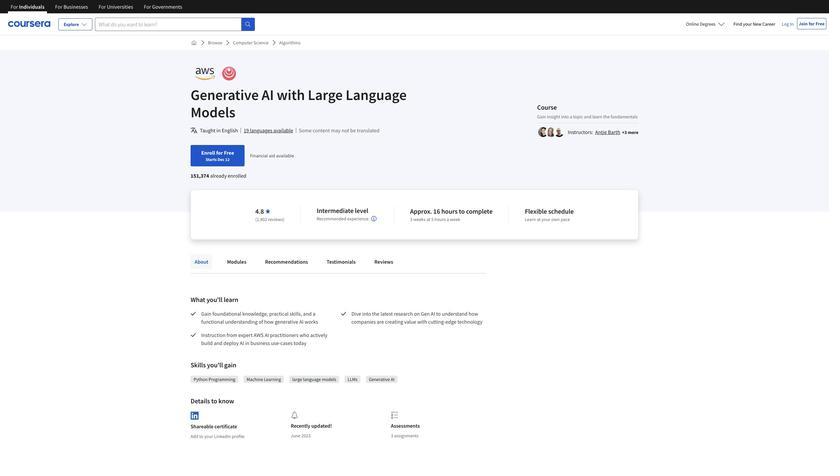 Task type: vqa. For each thing, say whether or not it's contained in the screenshot.
Application Assignment:  Calculate TDEE • 10 minutes
no



Task type: describe. For each thing, give the bounding box(es) containing it.
+3
[[622, 129, 627, 135]]

enroll for free starts dec 12
[[201, 149, 234, 162]]

knowledge,
[[242, 310, 268, 317]]

3 inside approx. 16 hours to complete 3 weeks at 5 hours a week
[[410, 216, 413, 222]]

expert
[[238, 332, 253, 338]]

gain inside course gain insight into a topic and learn the fundamentals
[[537, 114, 546, 120]]

find your new career link
[[731, 20, 779, 28]]

online
[[686, 21, 699, 27]]

for for individuals
[[11, 3, 18, 10]]

dive
[[352, 310, 361, 317]]

What do you want to learn? text field
[[95, 18, 242, 31]]

generative ai with large language models
[[191, 86, 407, 121]]

cases
[[281, 340, 293, 346]]

algorithms
[[279, 40, 301, 46]]

companies
[[352, 318, 376, 325]]

about link
[[191, 254, 213, 269]]

recommendations
[[265, 258, 308, 265]]

1 vertical spatial hours
[[435, 216, 446, 222]]

0 horizontal spatial in
[[217, 127, 221, 134]]

at inside approx. 16 hours to complete 3 weeks at 5 hours a week
[[427, 216, 431, 222]]

a inside the gain foundational knowledge, practical skills, and a functional understanding of how generative ai works
[[313, 310, 316, 317]]

for governments
[[144, 3, 182, 10]]

a inside approx. 16 hours to complete 3 weeks at 5 hours a week
[[447, 216, 449, 222]]

actively
[[310, 332, 328, 338]]

what you'll learn
[[191, 295, 238, 304]]

gain inside the gain foundational knowledge, practical skills, and a functional understanding of how generative ai works
[[201, 310, 212, 317]]

may
[[331, 127, 341, 134]]

llms
[[348, 376, 358, 382]]

python programming
[[194, 376, 235, 382]]

cutting-
[[428, 318, 446, 325]]

recommended
[[317, 216, 346, 222]]

models
[[191, 103, 236, 121]]

science
[[254, 40, 269, 46]]

to right "add"
[[199, 433, 203, 439]]

with inside dive into the latest research on gen ai to understand how companies are creating value with cutting-edge technology
[[417, 318, 427, 325]]

updated!
[[312, 422, 332, 429]]

intermediate
[[317, 206, 354, 215]]

practical
[[269, 310, 289, 317]]

course
[[537, 103, 557, 111]]

algorithms link
[[277, 37, 303, 49]]

linkedin
[[214, 433, 231, 439]]

profile
[[232, 433, 245, 439]]

value
[[404, 318, 416, 325]]

already
[[210, 172, 227, 179]]

add to your linkedin profile
[[191, 433, 245, 439]]

0 vertical spatial your
[[743, 21, 752, 27]]

financial aid available
[[250, 153, 294, 159]]

gain
[[224, 361, 236, 369]]

on
[[414, 310, 420, 317]]

career
[[763, 21, 776, 27]]

machine learning link
[[247, 376, 281, 383]]

explore button
[[58, 18, 92, 30]]

find your new career
[[734, 21, 776, 27]]

certificate
[[215, 423, 237, 430]]

for for businesses
[[55, 3, 62, 10]]

151,374 already enrolled
[[191, 172, 246, 179]]

log
[[782, 21, 789, 27]]

about
[[195, 258, 209, 265]]

understanding
[[225, 318, 258, 325]]

learn inside course gain insight into a topic and learn the fundamentals
[[593, 114, 603, 120]]

online degrees
[[686, 21, 716, 27]]

june
[[291, 433, 301, 439]]

for for enroll
[[216, 149, 223, 156]]

learning
[[264, 376, 281, 382]]

+3 more button
[[622, 129, 639, 136]]

individuals
[[19, 3, 44, 10]]

some content may not be translated
[[299, 127, 380, 134]]

shareable
[[191, 423, 214, 430]]

at inside flexible schedule learn at your own pace
[[537, 216, 541, 222]]

shelbee eigenbrode image
[[546, 127, 556, 137]]

who
[[300, 332, 309, 338]]

starts
[[206, 157, 217, 162]]

june 2023
[[291, 433, 311, 439]]

the inside course gain insight into a topic and learn the fundamentals
[[604, 114, 610, 120]]

explore
[[64, 21, 79, 27]]

financial aid available button
[[250, 153, 294, 159]]

reviews
[[375, 258, 393, 265]]

1 vertical spatial learn
[[224, 295, 238, 304]]

know
[[219, 397, 234, 405]]

functional
[[201, 318, 224, 325]]

4.8
[[255, 207, 264, 215]]

large
[[308, 86, 343, 104]]

you'll for skills
[[207, 361, 223, 369]]

with inside generative ai with large language models
[[277, 86, 305, 104]]

enrolled
[[228, 172, 246, 179]]

19 languages available button
[[244, 126, 293, 134]]

banner navigation
[[5, 0, 188, 13]]

language
[[303, 376, 321, 382]]

12
[[225, 157, 230, 162]]

5
[[432, 216, 434, 222]]

aws
[[254, 332, 264, 338]]

to left know at bottom left
[[211, 397, 217, 405]]

are
[[377, 318, 384, 325]]

ai inside generative ai with large language models
[[262, 86, 274, 104]]

assignments
[[394, 433, 419, 439]]

to inside dive into the latest research on gen ai to understand how companies are creating value with cutting-edge technology
[[436, 310, 441, 317]]

how for of
[[264, 318, 274, 325]]

taught
[[200, 127, 216, 134]]

skills
[[191, 361, 206, 369]]

dec
[[218, 157, 225, 162]]

2 vertical spatial your
[[204, 433, 213, 439]]

add
[[191, 433, 198, 439]]



Task type: locate. For each thing, give the bounding box(es) containing it.
recommendations link
[[261, 254, 312, 269]]

1 for from the left
[[11, 3, 18, 10]]

1 vertical spatial you'll
[[207, 361, 223, 369]]

you'll right the what
[[207, 295, 223, 304]]

course gain insight into a topic and learn the fundamentals
[[537, 103, 638, 120]]

1 vertical spatial generative
[[369, 376, 390, 382]]

16
[[434, 207, 440, 215]]

for right join
[[809, 21, 815, 27]]

available right aid
[[276, 153, 294, 159]]

ai inside 'link'
[[391, 376, 395, 382]]

build
[[201, 340, 213, 346]]

for inside enroll for free starts dec 12
[[216, 149, 223, 156]]

0 horizontal spatial learn
[[224, 295, 238, 304]]

in right the 'taught' on the top left of the page
[[217, 127, 221, 134]]

what
[[191, 295, 205, 304]]

in
[[217, 127, 221, 134], [245, 340, 250, 346]]

from
[[227, 332, 237, 338]]

insight
[[547, 114, 561, 120]]

1 vertical spatial with
[[417, 318, 427, 325]]

home image
[[191, 40, 197, 45]]

1 horizontal spatial generative
[[369, 376, 390, 382]]

generative inside 'link'
[[369, 376, 390, 382]]

deploy
[[224, 340, 239, 346]]

flexible schedule learn at your own pace
[[525, 207, 574, 222]]

for for universities
[[99, 3, 106, 10]]

topic
[[574, 114, 583, 120]]

generative down the "deeplearning.ai" image
[[191, 86, 259, 104]]

the inside dive into the latest research on gen ai to understand how companies are creating value with cutting-edge technology
[[372, 310, 380, 317]]

you'll up "python programming"
[[207, 361, 223, 369]]

1 vertical spatial free
[[224, 149, 234, 156]]

skills,
[[290, 310, 302, 317]]

0 horizontal spatial free
[[224, 149, 234, 156]]

how inside dive into the latest research on gen ai to understand how companies are creating value with cutting-edge technology
[[469, 310, 478, 317]]

dive into the latest research on gen ai to understand how companies are creating value with cutting-edge technology
[[352, 310, 483, 325]]

2 at from the left
[[537, 216, 541, 222]]

your inside flexible schedule learn at your own pace
[[542, 216, 551, 222]]

computer
[[233, 40, 253, 46]]

hours up "week"
[[442, 207, 458, 215]]

1 horizontal spatial the
[[604, 114, 610, 120]]

and inside instruction from expert aws ai practitioners who actively build and deploy ai in business use-cases today
[[214, 340, 223, 346]]

large language models
[[293, 376, 336, 382]]

1 vertical spatial in
[[245, 340, 250, 346]]

generative for generative ai with large language models
[[191, 86, 259, 104]]

you'll for what
[[207, 295, 223, 304]]

programming
[[209, 376, 235, 382]]

the
[[604, 114, 610, 120], [372, 310, 380, 317]]

1 horizontal spatial for
[[809, 21, 815, 27]]

free up the 12
[[224, 149, 234, 156]]

how for understand
[[469, 310, 478, 317]]

translated
[[357, 127, 380, 134]]

1 vertical spatial gain
[[201, 310, 212, 317]]

hours right 5
[[435, 216, 446, 222]]

to up "week"
[[459, 207, 465, 215]]

0 horizontal spatial your
[[204, 433, 213, 439]]

for left businesses
[[55, 3, 62, 10]]

some
[[299, 127, 312, 134]]

0 horizontal spatial into
[[362, 310, 371, 317]]

at left 5
[[427, 216, 431, 222]]

recommended experience
[[317, 216, 369, 222]]

weeks
[[414, 216, 426, 222]]

learn
[[525, 216, 536, 222]]

available
[[274, 127, 293, 134], [276, 153, 294, 159]]

1 vertical spatial the
[[372, 310, 380, 317]]

1 horizontal spatial your
[[542, 216, 551, 222]]

the up are
[[372, 310, 380, 317]]

approx.
[[410, 207, 432, 215]]

how
[[469, 310, 478, 317], [264, 318, 274, 325]]

a left "week"
[[447, 216, 449, 222]]

1 horizontal spatial in
[[245, 340, 250, 346]]

0 vertical spatial generative
[[191, 86, 259, 104]]

into right insight
[[562, 114, 569, 120]]

in inside instruction from expert aws ai practitioners who actively build and deploy ai in business use-cases today
[[245, 340, 250, 346]]

generative right 'llms' link
[[369, 376, 390, 382]]

0 vertical spatial with
[[277, 86, 305, 104]]

to inside approx. 16 hours to complete 3 weeks at 5 hours a week
[[459, 207, 465, 215]]

to
[[459, 207, 465, 215], [436, 310, 441, 317], [211, 397, 217, 405], [199, 433, 203, 439]]

3
[[410, 216, 413, 222], [391, 433, 393, 439]]

join for free
[[799, 21, 825, 27]]

1 horizontal spatial 3
[[410, 216, 413, 222]]

how right of
[[264, 318, 274, 325]]

available left 'some'
[[274, 127, 293, 134]]

free inside enroll for free starts dec 12
[[224, 149, 234, 156]]

at right "learn"
[[537, 216, 541, 222]]

0 horizontal spatial for
[[216, 149, 223, 156]]

gain down course
[[537, 114, 546, 120]]

a left topic
[[570, 114, 573, 120]]

1 horizontal spatial into
[[562, 114, 569, 120]]

browse link
[[205, 37, 225, 49]]

0 horizontal spatial the
[[372, 310, 380, 317]]

1 horizontal spatial free
[[816, 21, 825, 27]]

details
[[191, 397, 210, 405]]

with
[[277, 86, 305, 104], [417, 318, 427, 325]]

2 horizontal spatial your
[[743, 21, 752, 27]]

0 vertical spatial a
[[570, 114, 573, 120]]

151,374
[[191, 172, 209, 179]]

1 vertical spatial 3
[[391, 433, 393, 439]]

your down shareable certificate
[[204, 433, 213, 439]]

2 horizontal spatial and
[[584, 114, 592, 120]]

4 for from the left
[[144, 3, 151, 10]]

free for join
[[816, 21, 825, 27]]

for universities
[[99, 3, 133, 10]]

aid
[[269, 153, 275, 159]]

how up technology
[[469, 310, 478, 317]]

0 vertical spatial 3
[[410, 216, 413, 222]]

your
[[743, 21, 752, 27], [542, 216, 551, 222], [204, 433, 213, 439]]

0 horizontal spatial gain
[[201, 310, 212, 317]]

for businesses
[[55, 3, 88, 10]]

available for 19 languages available
[[274, 127, 293, 134]]

1 horizontal spatial gain
[[537, 114, 546, 120]]

for left governments
[[144, 3, 151, 10]]

and inside the gain foundational knowledge, practical skills, and a functional understanding of how generative ai works
[[303, 310, 312, 317]]

1 vertical spatial into
[[362, 310, 371, 317]]

1 horizontal spatial how
[[469, 310, 478, 317]]

your right find
[[743, 21, 752, 27]]

assessments
[[391, 422, 420, 429]]

for left individuals at the top
[[11, 3, 18, 10]]

machine learning
[[247, 376, 281, 382]]

content
[[313, 127, 330, 134]]

to up cutting-
[[436, 310, 441, 317]]

3 left assignments
[[391, 433, 393, 439]]

0 vertical spatial the
[[604, 114, 610, 120]]

be
[[350, 127, 356, 134]]

ai inside dive into the latest research on gen ai to understand how companies are creating value with cutting-edge technology
[[431, 310, 435, 317]]

works
[[305, 318, 318, 325]]

degrees
[[700, 21, 716, 27]]

generative ai
[[369, 376, 395, 382]]

skills you'll gain
[[191, 361, 236, 369]]

technology
[[458, 318, 483, 325]]

0 horizontal spatial generative
[[191, 86, 259, 104]]

llms link
[[348, 376, 358, 383]]

approx. 16 hours to complete 3 weeks at 5 hours a week
[[410, 207, 493, 222]]

schedule
[[549, 207, 574, 215]]

and right topic
[[584, 114, 592, 120]]

2 vertical spatial a
[[313, 310, 316, 317]]

free right join
[[816, 21, 825, 27]]

for left the universities
[[99, 3, 106, 10]]

and down instruction at the left bottom of page
[[214, 340, 223, 346]]

mike chambers image
[[554, 127, 564, 137]]

and up works
[[303, 310, 312, 317]]

in
[[790, 21, 794, 27]]

for
[[11, 3, 18, 10], [55, 3, 62, 10], [99, 3, 106, 10], [144, 3, 151, 10]]

2023
[[301, 433, 311, 439]]

instruction from expert aws ai practitioners who actively build and deploy ai in business use-cases today
[[201, 332, 329, 346]]

into up companies
[[362, 310, 371, 317]]

0 vertical spatial you'll
[[207, 295, 223, 304]]

flexible
[[525, 207, 547, 215]]

0 vertical spatial learn
[[593, 114, 603, 120]]

free
[[816, 21, 825, 27], [224, 149, 234, 156]]

computer science
[[233, 40, 269, 46]]

0 horizontal spatial a
[[313, 310, 316, 317]]

deeplearning.ai image
[[191, 66, 243, 81]]

0 vertical spatial how
[[469, 310, 478, 317]]

0 vertical spatial available
[[274, 127, 293, 134]]

1 vertical spatial a
[[447, 216, 449, 222]]

0 vertical spatial and
[[584, 114, 592, 120]]

testimonials
[[327, 258, 356, 265]]

a inside course gain insight into a topic and learn the fundamentals
[[570, 114, 573, 120]]

log in link
[[779, 20, 798, 28]]

enroll
[[201, 149, 215, 156]]

0 horizontal spatial at
[[427, 216, 431, 222]]

0 vertical spatial in
[[217, 127, 221, 134]]

how inside the gain foundational knowledge, practical skills, and a functional understanding of how generative ai works
[[264, 318, 274, 325]]

hours
[[442, 207, 458, 215], [435, 216, 446, 222]]

learn up the foundational
[[224, 295, 238, 304]]

use-
[[271, 340, 281, 346]]

modules link
[[223, 254, 251, 269]]

0 horizontal spatial 3
[[391, 433, 393, 439]]

and
[[584, 114, 592, 120], [303, 310, 312, 317], [214, 340, 223, 346]]

generative ai link
[[369, 376, 395, 383]]

1 horizontal spatial and
[[303, 310, 312, 317]]

available inside button
[[274, 127, 293, 134]]

gen
[[421, 310, 430, 317]]

1 vertical spatial how
[[264, 318, 274, 325]]

for for join
[[809, 21, 815, 27]]

shareable certificate
[[191, 423, 237, 430]]

1 at from the left
[[427, 216, 431, 222]]

2 vertical spatial and
[[214, 340, 223, 346]]

learn up antje
[[593, 114, 603, 120]]

1 horizontal spatial a
[[447, 216, 449, 222]]

3 for from the left
[[99, 3, 106, 10]]

your left own
[[542, 216, 551, 222]]

2 horizontal spatial a
[[570, 114, 573, 120]]

testimonials link
[[323, 254, 360, 269]]

0 vertical spatial free
[[816, 21, 825, 27]]

information about difficulty level pre-requisites. image
[[371, 216, 377, 221]]

free for enroll
[[224, 149, 234, 156]]

0 horizontal spatial with
[[277, 86, 305, 104]]

1 vertical spatial available
[[276, 153, 294, 159]]

instructors:
[[568, 129, 594, 135]]

generative inside generative ai with large language models
[[191, 86, 259, 104]]

available for financial aid available
[[276, 153, 294, 159]]

1 vertical spatial and
[[303, 310, 312, 317]]

ai inside the gain foundational knowledge, practical skills, and a functional understanding of how generative ai works
[[299, 318, 304, 325]]

0 vertical spatial gain
[[537, 114, 546, 120]]

0 horizontal spatial how
[[264, 318, 274, 325]]

19
[[244, 127, 249, 134]]

1 vertical spatial for
[[216, 149, 223, 156]]

0 vertical spatial into
[[562, 114, 569, 120]]

recently
[[291, 422, 310, 429]]

a up works
[[313, 310, 316, 317]]

into inside dive into the latest research on gen ai to understand how companies are creating value with cutting-edge technology
[[362, 310, 371, 317]]

generative for generative ai
[[369, 376, 390, 382]]

english
[[222, 127, 238, 134]]

None search field
[[95, 18, 255, 31]]

0 vertical spatial hours
[[442, 207, 458, 215]]

and inside course gain insight into a topic and learn the fundamentals
[[584, 114, 592, 120]]

antje barth image
[[538, 127, 548, 137]]

1 horizontal spatial learn
[[593, 114, 603, 120]]

machine
[[247, 376, 263, 382]]

1 vertical spatial your
[[542, 216, 551, 222]]

fundamentals
[[611, 114, 638, 120]]

2 for from the left
[[55, 3, 62, 10]]

of
[[259, 318, 263, 325]]

for for governments
[[144, 3, 151, 10]]

at
[[427, 216, 431, 222], [537, 216, 541, 222]]

coursera image
[[8, 19, 50, 29]]

the up 'antje barth' link
[[604, 114, 610, 120]]

0 vertical spatial for
[[809, 21, 815, 27]]

3 left "weeks"
[[410, 216, 413, 222]]

gain up functional
[[201, 310, 212, 317]]

a
[[570, 114, 573, 120], [447, 216, 449, 222], [313, 310, 316, 317]]

in down expert
[[245, 340, 250, 346]]

1 horizontal spatial at
[[537, 216, 541, 222]]

for up dec at the top of page
[[216, 149, 223, 156]]

taught in english
[[200, 127, 238, 134]]

level
[[355, 206, 369, 215]]

financial
[[250, 153, 268, 159]]

reviews link
[[371, 254, 397, 269]]

language
[[346, 86, 407, 104]]

into inside course gain insight into a topic and learn the fundamentals
[[562, 114, 569, 120]]

0 horizontal spatial and
[[214, 340, 223, 346]]

1 horizontal spatial with
[[417, 318, 427, 325]]



